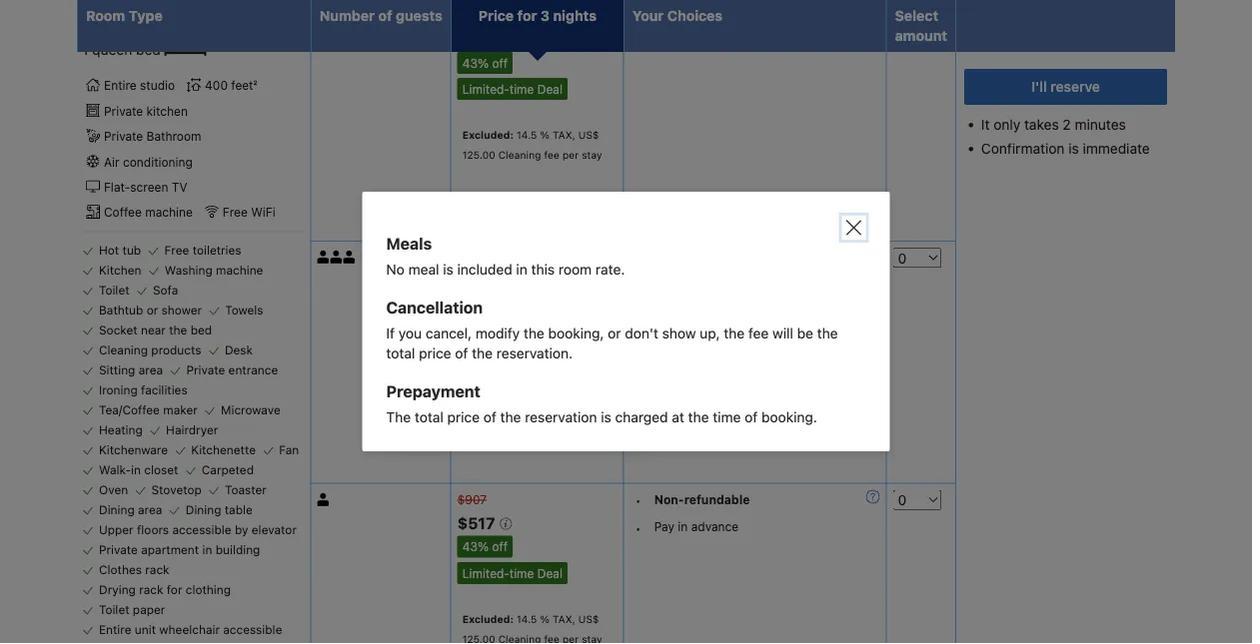 Task type: describe. For each thing, give the bounding box(es) containing it.
deal for $522
[[537, 324, 563, 338]]

in inside meals no meal is included in this room rate.
[[516, 261, 527, 278]]

tax, for $522
[[552, 371, 575, 383]]

drying rack for clothing
[[99, 583, 231, 597]]

your
[[632, 7, 664, 24]]

facilities
[[141, 383, 187, 397]]

limited- for $517
[[462, 567, 509, 581]]

price inside the prepayment the total price of the reservation is charged at the time of booking.
[[447, 409, 480, 426]]

rack for drying
[[139, 583, 163, 597]]

wheelchair
[[159, 623, 220, 637]]

dining area
[[99, 503, 162, 517]]

fee inside cancellation if you cancel, modify the booking, or don't show up, the fee will be the total price of the reservation.
[[748, 325, 769, 342]]

carpeted
[[202, 463, 254, 477]]

takes
[[1024, 116, 1059, 133]]

fan
[[279, 443, 299, 457]]

2 excluded: from the top
[[462, 371, 514, 383]]

free for free toiletries
[[164, 243, 189, 257]]

private apartment in building
[[99, 543, 260, 557]]

entrance
[[228, 363, 278, 377]]

toilet for toilet paper
[[99, 603, 129, 617]]

area for dining area
[[138, 503, 162, 517]]

coffee
[[104, 205, 142, 219]]

is inside the prepayment the total price of the reservation is charged at the time of booking.
[[601, 409, 611, 426]]

stay for $517
[[582, 634, 602, 643]]

washing machine
[[165, 263, 263, 277]]

0 vertical spatial for
[[517, 7, 537, 24]]

cleaning for $519
[[498, 149, 541, 161]]

towels
[[225, 303, 263, 317]]

is inside meals no meal is included in this room rate.
[[443, 261, 453, 278]]

closet
[[144, 463, 178, 477]]

upper
[[99, 523, 134, 537]]

coffee machine
[[104, 205, 193, 219]]

pay in advance for more details on meals and payment options image
[[654, 36, 739, 50]]

microwave
[[221, 403, 280, 417]]

it
[[981, 116, 990, 133]]

tea/coffee
[[99, 403, 160, 417]]

meals
[[386, 234, 432, 253]]

private entrance
[[186, 363, 278, 377]]

$517
[[457, 514, 499, 533]]

machine for washing machine
[[216, 263, 263, 277]]

apartment
[[141, 543, 199, 557]]

14.5 for $517
[[517, 614, 537, 626]]

kitchen
[[146, 104, 188, 118]]

prepayment
[[386, 382, 480, 401]]

close dialog image
[[842, 216, 866, 240]]

limited- for $519
[[462, 82, 509, 96]]

off for $522
[[492, 298, 508, 312]]

limited-time deal. you're getting a reduced rate because this property has a limited-time deal running. these deals only last up to 48 hours.. element for $517
[[457, 563, 568, 585]]

the up products
[[169, 323, 187, 337]]

toaster
[[225, 483, 267, 497]]

modify
[[476, 325, 520, 342]]

of left 'reservation'
[[483, 409, 496, 426]]

at
[[672, 409, 684, 426]]

cleaning for $522
[[498, 391, 541, 403]]

rate.
[[595, 261, 625, 278]]

private for private bathroom
[[104, 129, 143, 143]]

you
[[398, 325, 422, 342]]

toiletries
[[192, 243, 241, 257]]

1
[[82, 41, 88, 58]]

400
[[205, 79, 228, 93]]

2 • from the top
[[635, 37, 641, 51]]

more details on meals and payment options image
[[866, 490, 880, 504]]

heating
[[99, 423, 143, 437]]

excluded: for $517
[[462, 614, 514, 626]]

don't
[[625, 325, 658, 342]]

0 vertical spatial or
[[147, 303, 158, 317]]

per for $519
[[562, 149, 579, 161]]

it only takes 2 minutes confirmation is immediate
[[981, 116, 1150, 157]]

total inside cancellation if you cancel, modify the booking, or don't show up, the fee will be the total price of the reservation.
[[386, 345, 415, 362]]

oven
[[99, 483, 128, 497]]

entire unit wheelchair accessible
[[99, 623, 282, 637]]

booking,
[[548, 325, 604, 342]]

stay for $519
[[582, 149, 602, 161]]

of inside cancellation if you cancel, modify the booking, or don't show up, the fee will be the total price of the reservation.
[[455, 345, 468, 362]]

limited-time deal for $517
[[462, 567, 563, 581]]

building
[[216, 543, 260, 557]]

dining for dining area
[[99, 503, 135, 517]]

sitting
[[99, 363, 135, 377]]

advance for more details on meals and payment options image
[[691, 36, 739, 50]]

43% off. you're getting a reduced rate because this property is offering a discount.. element for $522
[[457, 294, 513, 316]]

43% off. you're getting a reduced rate because this property is offering a discount.. element for $519
[[457, 52, 513, 74]]

43% off. you're getting a reduced rate because this property is offering a discount.. element for $517
[[457, 536, 513, 558]]

43% for $519
[[462, 56, 489, 70]]

per for $517
[[562, 634, 579, 643]]

select
[[895, 7, 938, 24]]

room
[[86, 7, 125, 24]]

walk-in closet
[[99, 463, 178, 477]]

products
[[151, 343, 201, 357]]

$910
[[457, 9, 486, 23]]

floors
[[137, 523, 169, 537]]

dining table
[[186, 503, 253, 517]]

hairdryer
[[166, 423, 218, 437]]

price
[[478, 7, 514, 24]]

off for $519
[[492, 56, 508, 70]]

cancellation
[[386, 298, 483, 317]]

flat-screen tv
[[104, 180, 187, 194]]

the up reservation.
[[524, 325, 544, 342]]

free toiletries
[[164, 243, 241, 257]]

air conditioning
[[104, 155, 193, 169]]

toilet for toilet
[[99, 283, 129, 297]]

i'll reserve button
[[964, 69, 1167, 105]]

1 vertical spatial accessible
[[223, 623, 282, 637]]

table
[[225, 503, 253, 517]]

your choices
[[632, 7, 723, 24]]

0 vertical spatial bed
[[136, 41, 161, 58]]

total inside the prepayment the total price of the reservation is charged at the time of booking.
[[415, 409, 443, 426]]

3
[[540, 7, 550, 24]]

1 • from the top
[[635, 9, 641, 23]]

private for private entrance
[[186, 363, 225, 377]]

125.00 for $519
[[462, 149, 495, 161]]

fee for $517
[[544, 634, 559, 643]]

pay for more details on meals and payment options image
[[654, 36, 674, 50]]

more details on meals and payment options image
[[866, 6, 880, 20]]

included
[[457, 261, 512, 278]]

entire studio
[[104, 79, 175, 93]]

clothing
[[186, 583, 231, 597]]

no
[[386, 261, 405, 278]]

unit
[[135, 623, 156, 637]]

area for sitting area
[[139, 363, 163, 377]]

hot tub
[[99, 243, 141, 257]]

tax, for $517
[[552, 614, 575, 626]]

14.5 for $519
[[517, 129, 537, 141]]

maker
[[163, 403, 198, 417]]

tv
[[172, 180, 187, 194]]

fee for $519
[[544, 149, 559, 161]]

43% off for $519
[[462, 56, 508, 70]]

non-refundable for more details on meals and payment options icon
[[654, 493, 750, 507]]

refundable for more details on meals and payment options image
[[684, 9, 750, 23]]

private for private apartment in building
[[99, 543, 138, 557]]

$916
[[457, 251, 486, 265]]

non- for more details on meals and payment options icon
[[654, 493, 684, 507]]

limited- for $522
[[462, 324, 509, 338]]

limited-time deal. you're getting a reduced rate because this property has a limited-time deal running. these deals only last up to 48 hours.. element for $519
[[457, 78, 568, 100]]

bathtub
[[99, 303, 143, 317]]

the right up,
[[724, 325, 745, 342]]

of left booking.
[[745, 409, 758, 426]]

4 • from the top
[[635, 522, 641, 536]]

125.00 for $517
[[462, 634, 495, 643]]

be
[[797, 325, 813, 342]]

feet²
[[231, 79, 257, 93]]



Task type: locate. For each thing, give the bounding box(es) containing it.
2 43% off. you're getting a reduced rate because this property is offering a discount.. element from the top
[[457, 294, 513, 316]]

rack up paper
[[139, 583, 163, 597]]

entire down toilet paper
[[99, 623, 131, 637]]

off down $519
[[492, 56, 508, 70]]

tea/coffee maker
[[99, 403, 198, 417]]

1 vertical spatial 125.00
[[462, 391, 495, 403]]

non-
[[654, 9, 684, 23], [654, 493, 684, 507]]

2 vertical spatial limited-time deal. you're getting a reduced rate because this property has a limited-time deal running. these deals only last up to 48 hours.. element
[[457, 563, 568, 585]]

1 % from the top
[[540, 129, 549, 141]]

0 horizontal spatial for
[[167, 583, 182, 597]]

2 us$ from the top
[[578, 371, 599, 383]]

time
[[509, 82, 534, 96], [509, 324, 534, 338], [713, 409, 741, 426], [509, 567, 534, 581]]

14.5 % tax, us$ 125.00 cleaning fee per stay for $517
[[462, 614, 602, 643]]

3 us$ from the top
[[578, 614, 599, 626]]

accessible
[[172, 523, 231, 537], [223, 623, 282, 637]]

i'll reserve
[[1032, 78, 1100, 95]]

1 non- from the top
[[654, 9, 684, 23]]

1 vertical spatial %
[[540, 371, 549, 383]]

drying
[[99, 583, 136, 597]]

0 vertical spatial toilet
[[99, 283, 129, 297]]

0 vertical spatial pay
[[654, 36, 674, 50]]

studio
[[139, 6, 189, 25]]

1 vertical spatial area
[[138, 503, 162, 517]]

1 vertical spatial machine
[[216, 263, 263, 277]]

0 vertical spatial tax,
[[552, 129, 575, 141]]

refundable right your
[[684, 9, 750, 23]]

43% off down $519
[[462, 56, 508, 70]]

2 area from the top
[[138, 503, 162, 517]]

2 vertical spatial 14.5
[[517, 614, 537, 626]]

1 horizontal spatial free
[[223, 205, 248, 219]]

2 vertical spatial us$
[[578, 614, 599, 626]]

1 vertical spatial pay in advance
[[654, 520, 739, 534]]

deluxe studio link
[[82, 6, 299, 26]]

socket
[[99, 323, 137, 337]]

is down 2
[[1068, 140, 1079, 157]]

the right be
[[817, 325, 838, 342]]

advance for more details on meals and payment options icon
[[691, 520, 739, 534]]

1 vertical spatial off
[[492, 298, 508, 312]]

1 vertical spatial is
[[443, 261, 453, 278]]

accessible down dining table
[[172, 523, 231, 537]]

tax, for $519
[[552, 129, 575, 141]]

% for $522
[[540, 371, 549, 383]]

occupancy image
[[317, 251, 330, 264], [330, 251, 343, 264]]

%
[[540, 129, 549, 141], [540, 371, 549, 383], [540, 614, 549, 626]]

limited-time deal down $519
[[462, 82, 563, 96]]

3 43% from the top
[[462, 540, 489, 554]]

2 vertical spatial off
[[492, 540, 508, 554]]

2 tax, from the top
[[552, 371, 575, 383]]

1 advance from the top
[[691, 36, 739, 50]]

3 % from the top
[[540, 614, 549, 626]]

limited-time deal down $517
[[462, 567, 563, 581]]

off down $517
[[492, 540, 508, 554]]

1 toilet from the top
[[99, 283, 129, 297]]

2 per from the top
[[562, 391, 579, 403]]

ironing facilities
[[99, 383, 187, 397]]

1 limited-time deal from the top
[[462, 82, 563, 96]]

us$ for $522
[[578, 371, 599, 383]]

room
[[558, 261, 592, 278]]

price for 3 nights
[[478, 7, 597, 24]]

1 vertical spatial 14.5
[[517, 371, 537, 383]]

occupancy image
[[317, 9, 330, 22], [330, 9, 343, 22], [343, 251, 356, 264], [317, 493, 330, 506]]

2 125.00 from the top
[[462, 391, 495, 403]]

off up modify at the left bottom
[[492, 298, 508, 312]]

2 43% off from the top
[[462, 298, 508, 312]]

43% off. you're getting a reduced rate because this property is offering a discount.. element
[[457, 52, 513, 74], [457, 294, 513, 316], [457, 536, 513, 558]]

toilet down kitchen
[[99, 283, 129, 297]]

1 excluded: from the top
[[462, 129, 514, 141]]

free up washing
[[164, 243, 189, 257]]

2 vertical spatial per
[[562, 634, 579, 643]]

1 vertical spatial excluded:
[[462, 371, 514, 383]]

off
[[492, 56, 508, 70], [492, 298, 508, 312], [492, 540, 508, 554]]

1 horizontal spatial or
[[608, 325, 621, 342]]

non-refundable for more details on meals and payment options image
[[654, 9, 750, 23]]

1 vertical spatial free
[[164, 243, 189, 257]]

0 vertical spatial 43% off
[[462, 56, 508, 70]]

2 deal from the top
[[537, 324, 563, 338]]

1 vertical spatial us$
[[578, 371, 599, 383]]

0 vertical spatial deal
[[537, 82, 563, 96]]

0 vertical spatial price
[[419, 345, 451, 362]]

of
[[378, 7, 392, 24], [455, 345, 468, 362], [483, 409, 496, 426], [745, 409, 758, 426]]

2 occupancy image from the left
[[330, 251, 343, 264]]

1 tax, from the top
[[552, 129, 575, 141]]

rack for clothes
[[145, 563, 169, 577]]

14.5 for $522
[[517, 371, 537, 383]]

0 vertical spatial non-refundable
[[654, 9, 750, 23]]

tub
[[122, 243, 141, 257]]

2 14.5 % tax, us$ 125.00 cleaning fee per stay from the top
[[462, 371, 602, 403]]

43% for $522
[[462, 298, 489, 312]]

dining up upper floors accessible by elevator
[[186, 503, 221, 517]]

0 vertical spatial accessible
[[172, 523, 231, 537]]

1 125.00 from the top
[[462, 149, 495, 161]]

stay for $522
[[582, 391, 602, 403]]

per
[[562, 149, 579, 161], [562, 391, 579, 403], [562, 634, 579, 643]]

cancel,
[[426, 325, 472, 342]]

2 toilet from the top
[[99, 603, 129, 617]]

entire up private kitchen
[[104, 79, 137, 93]]

price down cancel,
[[419, 345, 451, 362]]

paper
[[133, 603, 165, 617]]

2 pay from the top
[[654, 520, 674, 534]]

2 non- from the top
[[654, 493, 684, 507]]

0 vertical spatial pay in advance
[[654, 36, 739, 50]]

3 limited- from the top
[[462, 567, 509, 581]]

1 horizontal spatial is
[[601, 409, 611, 426]]

1 refundable from the top
[[684, 9, 750, 23]]

1 vertical spatial refundable
[[684, 493, 750, 507]]

machine down tv
[[145, 205, 193, 219]]

3 125.00 from the top
[[462, 634, 495, 643]]

1 vertical spatial deal
[[537, 324, 563, 338]]

bathtub or shower
[[99, 303, 202, 317]]

entire
[[104, 79, 137, 93], [99, 623, 131, 637]]

private bathroom
[[104, 129, 201, 143]]

2 limited-time deal from the top
[[462, 324, 563, 338]]

3 43% off from the top
[[462, 540, 508, 554]]

accessible down clothing
[[223, 623, 282, 637]]

clothes rack
[[99, 563, 169, 577]]

1 vertical spatial non-refundable
[[654, 493, 750, 507]]

total down you on the bottom of the page
[[386, 345, 415, 362]]

rack
[[145, 563, 169, 577], [139, 583, 163, 597]]

machine down "toiletries"
[[216, 263, 263, 277]]

limited-time deal. you're getting a reduced rate because this property has a limited-time deal running. these deals only last up to 48 hours.. element down $519
[[457, 78, 568, 100]]

limited-time deal. you're getting a reduced rate because this property has a limited-time deal running. these deals only last up to 48 hours.. element down $517
[[457, 563, 568, 585]]

time inside the prepayment the total price of the reservation is charged at the time of booking.
[[713, 409, 741, 426]]

0 vertical spatial off
[[492, 56, 508, 70]]

1 horizontal spatial machine
[[216, 263, 263, 277]]

limited- down $522
[[462, 324, 509, 338]]

1 43% off from the top
[[462, 56, 508, 70]]

excluded: down $517
[[462, 614, 514, 626]]

2 vertical spatial limited-
[[462, 567, 509, 581]]

select amount
[[895, 7, 947, 44]]

1 horizontal spatial bed
[[191, 323, 212, 337]]

private down entire studio
[[104, 104, 143, 118]]

walk-
[[99, 463, 131, 477]]

guests
[[396, 7, 443, 24]]

prepayment the total price of the reservation is charged at the time of booking.
[[386, 382, 817, 426]]

excluded: for $519
[[462, 129, 514, 141]]

dialog containing meals
[[362, 192, 890, 452]]

0 vertical spatial non-
[[654, 9, 684, 23]]

limited- down $519
[[462, 82, 509, 96]]

3 deal from the top
[[537, 567, 563, 581]]

2 vertical spatial 43% off. you're getting a reduced rate because this property is offering a discount.. element
[[457, 536, 513, 558]]

3 per from the top
[[562, 634, 579, 643]]

area down cleaning products
[[139, 363, 163, 377]]

dialog
[[362, 192, 890, 452]]

2 vertical spatial 125.00
[[462, 634, 495, 643]]

private up clothes
[[99, 543, 138, 557]]

1 vertical spatial limited-time deal
[[462, 324, 563, 338]]

is right meal
[[443, 261, 453, 278]]

total
[[386, 345, 415, 362], [415, 409, 443, 426]]

1 vertical spatial tax,
[[552, 371, 575, 383]]

0 vertical spatial excluded:
[[462, 129, 514, 141]]

the
[[169, 323, 187, 337], [524, 325, 544, 342], [724, 325, 745, 342], [817, 325, 838, 342], [472, 345, 493, 362], [500, 409, 521, 426], [688, 409, 709, 426]]

1 43% off. you're getting a reduced rate because this property is offering a discount.. element from the top
[[457, 52, 513, 74]]

3 43% off. you're getting a reduced rate because this property is offering a discount.. element from the top
[[457, 536, 513, 558]]

0 vertical spatial limited-time deal
[[462, 82, 563, 96]]

43% off down $517
[[462, 540, 508, 554]]

0 vertical spatial entire
[[104, 79, 137, 93]]

or left 'don't' on the bottom of page
[[608, 325, 621, 342]]

2 vertical spatial excluded:
[[462, 614, 514, 626]]

free left wifi
[[223, 205, 248, 219]]

cleaning for $517
[[498, 634, 541, 643]]

1 43% from the top
[[462, 56, 489, 70]]

limited-time deal. you're getting a reduced rate because this property has a limited-time deal running. these deals only last up to 48 hours.. element
[[457, 78, 568, 100], [457, 320, 568, 342], [457, 563, 568, 585]]

limited-time deal for $522
[[462, 324, 563, 338]]

stovetop
[[151, 483, 202, 497]]

or up near
[[147, 303, 158, 317]]

number of guests
[[320, 7, 443, 24]]

1 14.5 % tax, us$ 125.00 cleaning fee per stay from the top
[[462, 129, 602, 161]]

1 vertical spatial limited-time deal. you're getting a reduced rate because this property has a limited-time deal running. these deals only last up to 48 hours.. element
[[457, 320, 568, 342]]

sofa
[[153, 283, 178, 297]]

is inside it only takes 2 minutes confirmation is immediate
[[1068, 140, 1079, 157]]

free wifi
[[223, 205, 275, 219]]

private kitchen
[[104, 104, 188, 118]]

bathroom
[[146, 129, 201, 143]]

2 refundable from the top
[[684, 493, 750, 507]]

0 vertical spatial machine
[[145, 205, 193, 219]]

flat-
[[104, 180, 130, 194]]

43% down $519
[[462, 56, 489, 70]]

1 non-refundable from the top
[[654, 9, 750, 23]]

1 vertical spatial total
[[415, 409, 443, 426]]

125.00 for $522
[[462, 391, 495, 403]]

43% off. you're getting a reduced rate because this property is offering a discount.. element down $519
[[457, 52, 513, 74]]

0 vertical spatial area
[[139, 363, 163, 377]]

of down cancel,
[[455, 345, 468, 362]]

deal for $517
[[537, 567, 563, 581]]

3 excluded: from the top
[[462, 614, 514, 626]]

1 vertical spatial advance
[[691, 520, 739, 534]]

0 horizontal spatial is
[[443, 261, 453, 278]]

pay
[[654, 36, 674, 50], [654, 520, 674, 534]]

1 area from the top
[[139, 363, 163, 377]]

0 vertical spatial free
[[223, 205, 248, 219]]

conditioning
[[123, 155, 193, 169]]

1 vertical spatial 43% off. you're getting a reduced rate because this property is offering a discount.. element
[[457, 294, 513, 316]]

0 horizontal spatial free
[[164, 243, 189, 257]]

entire for entire studio
[[104, 79, 137, 93]]

43% off
[[462, 56, 508, 70], [462, 298, 508, 312], [462, 540, 508, 554]]

43% off. you're getting a reduced rate because this property is offering a discount.. element down $522
[[457, 294, 513, 316]]

total down prepayment
[[415, 409, 443, 426]]

14.5 % tax, us$ 125.00 cleaning fee per stay for $519
[[462, 129, 602, 161]]

2 dining from the left
[[186, 503, 221, 517]]

deluxe studio
[[82, 6, 189, 25]]

by
[[235, 523, 248, 537]]

or inside cancellation if you cancel, modify the booking, or don't show up, the fee will be the total price of the reservation.
[[608, 325, 621, 342]]

deal for $519
[[537, 82, 563, 96]]

queen
[[92, 41, 132, 58]]

for left 3
[[517, 7, 537, 24]]

0 vertical spatial 125.00
[[462, 149, 495, 161]]

the right at
[[688, 409, 709, 426]]

2 % from the top
[[540, 371, 549, 383]]

non- down at
[[654, 493, 684, 507]]

machine for coffee machine
[[145, 205, 193, 219]]

meals no meal is included in this room rate.
[[386, 234, 625, 278]]

1 vertical spatial non-
[[654, 493, 684, 507]]

3 tax, from the top
[[552, 614, 575, 626]]

the down modify at the left bottom
[[472, 345, 493, 362]]

booking.
[[761, 409, 817, 426]]

advance
[[691, 36, 739, 50], [691, 520, 739, 534]]

2 vertical spatial 43%
[[462, 540, 489, 554]]

14.5 % tax, us$ 125.00 cleaning fee per stay for $522
[[462, 371, 602, 403]]

2 horizontal spatial is
[[1068, 140, 1079, 157]]

limited- down $517
[[462, 567, 509, 581]]

excluded:
[[462, 129, 514, 141], [462, 371, 514, 383], [462, 614, 514, 626]]

air
[[104, 155, 120, 169]]

0 vertical spatial is
[[1068, 140, 1079, 157]]

2 14.5 from the top
[[517, 371, 537, 383]]

rack up drying rack for clothing
[[145, 563, 169, 577]]

for left clothing
[[167, 583, 182, 597]]

0 vertical spatial 14.5
[[517, 129, 537, 141]]

1 vertical spatial rack
[[139, 583, 163, 597]]

us$ for $519
[[578, 129, 599, 141]]

this
[[531, 261, 555, 278]]

limited-time deal. you're getting a reduced rate because this property has a limited-time deal running. these deals only last up to 48 hours.. element for $522
[[457, 320, 568, 342]]

3 stay from the top
[[582, 634, 602, 643]]

1 vertical spatial pay
[[654, 520, 674, 534]]

1 vertical spatial or
[[608, 325, 621, 342]]

1 vertical spatial toilet
[[99, 603, 129, 617]]

2 limited- from the top
[[462, 324, 509, 338]]

dining up upper
[[99, 503, 135, 517]]

us$ for $517
[[578, 614, 599, 626]]

1 vertical spatial price
[[447, 409, 480, 426]]

price inside cancellation if you cancel, modify the booking, or don't show up, the fee will be the total price of the reservation.
[[419, 345, 451, 362]]

2 vertical spatial tax,
[[552, 614, 575, 626]]

if
[[386, 325, 395, 342]]

1 vertical spatial bed
[[191, 323, 212, 337]]

or
[[147, 303, 158, 317], [608, 325, 621, 342]]

private
[[104, 104, 143, 118], [104, 129, 143, 143], [186, 363, 225, 377], [99, 543, 138, 557]]

0 vertical spatial total
[[386, 345, 415, 362]]

2 43% from the top
[[462, 298, 489, 312]]

1 vertical spatial stay
[[582, 391, 602, 403]]

43% down $522
[[462, 298, 489, 312]]

of left guests
[[378, 7, 392, 24]]

1 us$ from the top
[[578, 129, 599, 141]]

price
[[419, 345, 451, 362], [447, 409, 480, 426]]

0 vertical spatial per
[[562, 149, 579, 161]]

area
[[139, 363, 163, 377], [138, 503, 162, 517]]

non-refundable
[[654, 9, 750, 23], [654, 493, 750, 507]]

% for $519
[[540, 129, 549, 141]]

0 horizontal spatial or
[[147, 303, 158, 317]]

price down prepayment
[[447, 409, 480, 426]]

1 limited-time deal. you're getting a reduced rate because this property has a limited-time deal running. these deals only last up to 48 hours.. element from the top
[[457, 78, 568, 100]]

43% off for $522
[[462, 298, 508, 312]]

3 limited-time deal from the top
[[462, 567, 563, 581]]

bed down shower
[[191, 323, 212, 337]]

0 vertical spatial stay
[[582, 149, 602, 161]]

% for $517
[[540, 614, 549, 626]]

2 vertical spatial limited-time deal
[[462, 567, 563, 581]]

dining for dining table
[[186, 503, 221, 517]]

0 vertical spatial refundable
[[684, 9, 750, 23]]

ironing
[[99, 383, 138, 397]]

cleaning
[[498, 149, 541, 161], [99, 343, 148, 357], [498, 391, 541, 403], [498, 634, 541, 643]]

kitchen
[[99, 263, 141, 277]]

1 vertical spatial 14.5 % tax, us$ 125.00 cleaning fee per stay
[[462, 371, 602, 403]]

refundable down at
[[684, 493, 750, 507]]

0 vertical spatial limited-time deal. you're getting a reduced rate because this property has a limited-time deal running. these deals only last up to 48 hours.. element
[[457, 78, 568, 100]]

2 vertical spatial stay
[[582, 634, 602, 643]]

0 vertical spatial rack
[[145, 563, 169, 577]]

will
[[772, 325, 793, 342]]

1 limited- from the top
[[462, 82, 509, 96]]

2 vertical spatial 43% off
[[462, 540, 508, 554]]

confirmation
[[981, 140, 1065, 157]]

43% for $517
[[462, 540, 489, 554]]

2
[[1063, 116, 1071, 133]]

private up air
[[104, 129, 143, 143]]

area up floors
[[138, 503, 162, 517]]

limited-time deal for $519
[[462, 82, 563, 96]]

0 horizontal spatial bed
[[136, 41, 161, 58]]

limited-time deal up reservation.
[[462, 324, 563, 338]]

nights
[[553, 7, 597, 24]]

time for $517
[[509, 567, 534, 581]]

entire for entire unit wheelchair accessible
[[99, 623, 131, 637]]

pay for more details on meals and payment options icon
[[654, 520, 674, 534]]

3 14.5 from the top
[[517, 614, 537, 626]]

2 off from the top
[[492, 298, 508, 312]]

excluded: down modify at the left bottom
[[462, 371, 514, 383]]

0 vertical spatial us$
[[578, 129, 599, 141]]

43% off down $522
[[462, 298, 508, 312]]

excluded: down $519
[[462, 129, 514, 141]]

43% off for $517
[[462, 540, 508, 554]]

1 dining from the left
[[99, 503, 135, 517]]

limited-time deal. you're getting a reduced rate because this property has a limited-time deal running. these deals only last up to 48 hours.. element up reservation.
[[457, 320, 568, 342]]

0 vertical spatial 43% off. you're getting a reduced rate because this property is offering a discount.. element
[[457, 52, 513, 74]]

free for free wifi
[[223, 205, 248, 219]]

$522
[[457, 272, 502, 291]]

2 non-refundable from the top
[[654, 493, 750, 507]]

1 vertical spatial limited-
[[462, 324, 509, 338]]

washing
[[165, 263, 213, 277]]

1 off from the top
[[492, 56, 508, 70]]

pay in advance
[[654, 36, 739, 50], [654, 520, 739, 534]]

pay in advance for more details on meals and payment options icon
[[654, 520, 739, 534]]

off for $517
[[492, 540, 508, 554]]

0 vertical spatial 14.5 % tax, us$ 125.00 cleaning fee per stay
[[462, 129, 602, 161]]

43% off. you're getting a reduced rate because this property is offering a discount.. element down $517
[[457, 536, 513, 558]]

per for $522
[[562, 391, 579, 403]]

0 vertical spatial 43%
[[462, 56, 489, 70]]

400 feet²
[[205, 79, 257, 93]]

2 limited-time deal. you're getting a reduced rate because this property has a limited-time deal running. these deals only last up to 48 hours.. element from the top
[[457, 320, 568, 342]]

immediate
[[1083, 140, 1150, 157]]

1 stay from the top
[[582, 149, 602, 161]]

private down products
[[186, 363, 225, 377]]

1 vertical spatial 43% off
[[462, 298, 508, 312]]

clothes
[[99, 563, 142, 577]]

0 vertical spatial limited-
[[462, 82, 509, 96]]

sitting area
[[99, 363, 163, 377]]

socket near the bed
[[99, 323, 212, 337]]

1 horizontal spatial dining
[[186, 503, 221, 517]]

non- right "nights"
[[654, 9, 684, 23]]

is
[[1068, 140, 1079, 157], [443, 261, 453, 278], [601, 409, 611, 426]]

choices
[[667, 7, 723, 24]]

1 pay from the top
[[654, 36, 674, 50]]

refundable for more details on meals and payment options icon
[[684, 493, 750, 507]]

0 vertical spatial %
[[540, 129, 549, 141]]

3 • from the top
[[635, 494, 641, 508]]

1 vertical spatial per
[[562, 391, 579, 403]]

1 deal from the top
[[537, 82, 563, 96]]

3 off from the top
[[492, 540, 508, 554]]

toilet down drying on the bottom
[[99, 603, 129, 617]]

room type
[[86, 7, 163, 24]]

125.00
[[462, 149, 495, 161], [462, 391, 495, 403], [462, 634, 495, 643]]

43% down $517
[[462, 540, 489, 554]]

1 per from the top
[[562, 149, 579, 161]]

is left charged
[[601, 409, 611, 426]]

3 14.5 % tax, us$ 125.00 cleaning fee per stay from the top
[[462, 614, 602, 643]]

time for $519
[[509, 82, 534, 96]]

cancellation if you cancel, modify the booking, or don't show up, the fee will be the total price of the reservation.
[[386, 298, 838, 362]]

the left 'reservation'
[[500, 409, 521, 426]]

2 vertical spatial deal
[[537, 567, 563, 581]]

fee for $522
[[544, 391, 559, 403]]

1 vertical spatial 43%
[[462, 298, 489, 312]]

2 vertical spatial 14.5 % tax, us$ 125.00 cleaning fee per stay
[[462, 614, 602, 643]]

free
[[223, 205, 248, 219], [164, 243, 189, 257]]

2 vertical spatial is
[[601, 409, 611, 426]]

1 14.5 from the top
[[517, 129, 537, 141]]

3 limited-time deal. you're getting a reduced rate because this property has a limited-time deal running. these deals only last up to 48 hours.. element from the top
[[457, 563, 568, 585]]

bed down "type"
[[136, 41, 161, 58]]

1 vertical spatial for
[[167, 583, 182, 597]]

upper floors accessible by elevator
[[99, 523, 297, 537]]

2 stay from the top
[[582, 391, 602, 403]]

2 pay in advance from the top
[[654, 520, 739, 534]]

time for $522
[[509, 324, 534, 338]]

1 horizontal spatial for
[[517, 7, 537, 24]]

non- for more details on meals and payment options image
[[654, 9, 684, 23]]

1 pay in advance from the top
[[654, 36, 739, 50]]

amount
[[895, 27, 947, 44]]

$519
[[457, 30, 500, 49]]

private for private kitchen
[[104, 104, 143, 118]]

2 advance from the top
[[691, 520, 739, 534]]

the
[[386, 409, 411, 426]]

0 horizontal spatial dining
[[99, 503, 135, 517]]

1 occupancy image from the left
[[317, 251, 330, 264]]



Task type: vqa. For each thing, say whether or not it's contained in the screenshot.
43% off to the top
yes



